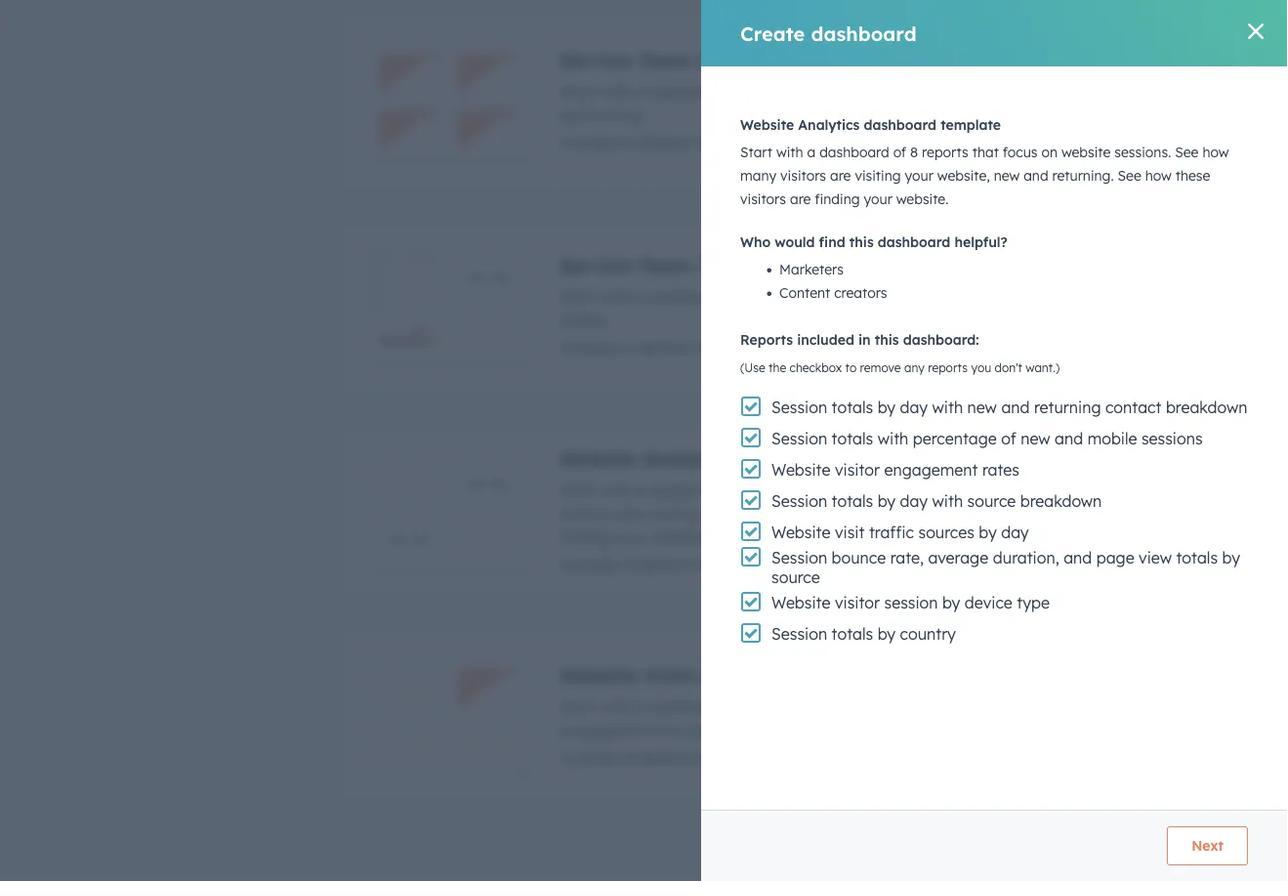 Task type: describe. For each thing, give the bounding box(es) containing it.
by left device
[[943, 593, 961, 613]]

find
[[819, 234, 846, 251]]

on inside website analytics start with a dashboard of 8 reports that focus on website sessions. see how many visitors are visiting your website, new and returning. see how these visitors are finding your website.
[[904, 480, 923, 500]]

totals for session totals with percentage of new and mobile sessions
[[832, 429, 874, 448]]

visitors up would
[[781, 167, 827, 184]]

source inside session bounce rate, average duration, and page view totals by source
[[772, 568, 820, 587]]

session for session totals with percentage of new and mobile sessions
[[772, 429, 828, 448]]

reports inside website analytics start with a dashboard of 8 reports that focus on website sessions. see how many visitors are visiting your website, new and returning. see how these visitors are finding your website.
[[768, 480, 821, 500]]

analytics for website analytics dashboard template
[[799, 116, 860, 133]]

start inside service team performance start with a dashboard of 6 reports that help to track how your service team is performing.
[[560, 82, 597, 101]]

a inside service team performance start with a dashboard of 6 reports that help to track how your service team is performing.
[[636, 82, 646, 101]]

&
[[703, 663, 718, 687]]

that inside website visits & engagements start with a dashboard of 8 reports that focus on quality of visits and engagements to your website. includes 8 default reports
[[825, 697, 856, 717]]

percentage
[[913, 429, 997, 448]]

website for engagement
[[772, 460, 831, 480]]

that inside website analytics start with a dashboard of 8 reports that focus on website sessions. see how many visitors are visiting your website, new and returning. see how these visitors are finding your website.
[[825, 480, 856, 500]]

of inside service team performance start with a dashboard of 6 reports that help to track how your service team is performing.
[[735, 82, 750, 101]]

next button
[[1168, 827, 1249, 866]]

is inside service team performance start with a dashboard of 6 reports that help to track how your service team is performing.
[[1128, 82, 1140, 101]]

website for dashboard
[[741, 116, 795, 133]]

website. inside website visits & engagements start with a dashboard of 8 reports that focus on quality of visits and engagements to your website. includes 8 default reports
[[723, 721, 783, 740]]

service inside service team performance start with a dashboard of 6 reports that help to track how your service team is performing.
[[1029, 82, 1081, 101]]

and inside session bounce rate, average duration, and page view totals by source
[[1064, 548, 1093, 568]]

handling
[[1089, 287, 1153, 306]]

how inside service team performance start with a dashboard of 6 reports that help to track how your service team is performing.
[[957, 82, 987, 101]]

sla
[[763, 253, 801, 277]]

visitor for engagement
[[835, 460, 880, 480]]

with inside service team ticket sla performance overview start with a dashboard of 6 reports that track how your service team is handling tickets.
[[601, 287, 632, 306]]

team for ticket
[[639, 253, 692, 277]]

quality
[[927, 697, 978, 717]]

ticket
[[698, 253, 757, 277]]

dashboard inside website visits & engagements start with a dashboard of 8 reports that focus on quality of visits and engagements to your website. includes 8 default reports
[[650, 697, 730, 717]]

website visitor engagement rates
[[772, 460, 1020, 480]]

with inside website analytics start with a dashboard of 8 reports that focus on website sessions. see how many visitors are visiting your website, new and returning. see how these visitors are finding your website.
[[601, 480, 632, 500]]

traffic
[[869, 523, 915, 542]]

type
[[1017, 593, 1050, 613]]

reports inside service team ticket sla performance overview start with a dashboard of 6 reports that track how your service team is handling tickets.
[[768, 287, 821, 306]]

many inside start with a dashboard of 8 reports that focus on website sessions. see how many visitors are visiting your website, new and returning. see how these visitors are finding your website.
[[741, 167, 777, 184]]

these inside start with a dashboard of 8 reports that focus on website sessions. see how many visitors are visiting your website, new and returning. see how these visitors are finding your website.
[[1176, 167, 1211, 184]]

reports included in this dashboard:
[[741, 331, 980, 348]]

duration,
[[993, 548, 1060, 568]]

analytics for website analytics start with a dashboard of 8 reports that focus on website sessions. see how many visitors are visiting your website, new and returning. see how these visitors are finding your website.
[[644, 446, 733, 470]]

dashboard:
[[904, 331, 980, 348]]

1 horizontal spatial to
[[846, 361, 857, 375]]

includes 8 default reports
[[560, 554, 750, 574]]

sessions. inside website analytics start with a dashboard of 8 reports that focus on website sessions. see how many visitors are visiting your website, new and returning. see how these visitors are finding your website.
[[988, 480, 1053, 500]]

new inside website analytics start with a dashboard of 8 reports that focus on website sessions. see how many visitors are visiting your website, new and returning. see how these visitors are finding your website.
[[804, 504, 834, 523]]

on inside website visits & engagements start with a dashboard of 8 reports that focus on quality of visits and engagements to your website. includes 8 default reports
[[904, 697, 923, 717]]

8 inside start with a dashboard of 8 reports that focus on website sessions. see how many visitors are visiting your website, new and returning. see how these visitors are finding your website.
[[911, 144, 919, 161]]

session for session totals by day with new and returning contact breakdown
[[772, 398, 828, 417]]

website visitor session by device type
[[772, 593, 1050, 613]]

visit
[[835, 523, 865, 542]]

to inside service team performance start with a dashboard of 6 reports that help to track how your service team is performing.
[[895, 82, 911, 101]]

team inside service team performance start with a dashboard of 6 reports that help to track how your service team is performing.
[[1085, 82, 1124, 101]]

team inside service team ticket sla performance overview start with a dashboard of 6 reports that track how your service team is handling tickets.
[[1030, 287, 1069, 306]]

website for traffic
[[772, 523, 831, 542]]

your inside website visits & engagements start with a dashboard of 8 reports that focus on quality of visits and engagements to your website. includes 8 default reports
[[685, 721, 718, 740]]

this for dashboard
[[850, 234, 874, 251]]

performing.
[[560, 105, 646, 125]]

reports inside service team performance start with a dashboard of 6 reports that help to track how your service team is performing.
[[768, 82, 821, 101]]

default inside website visits & engagements start with a dashboard of 8 reports that focus on quality of visits and engagements to your website. includes 8 default reports
[[640, 748, 692, 768]]

session totals by day with source breakdown
[[772, 491, 1102, 511]]

who would find this dashboard helpful?
[[741, 234, 1008, 251]]

website, inside website analytics start with a dashboard of 8 reports that focus on website sessions. see how many visitors are visiting your website, new and returning. see how these visitors are finding your website.
[[739, 504, 800, 523]]

session
[[885, 593, 939, 613]]

creators
[[835, 284, 888, 301]]

a inside website analytics start with a dashboard of 8 reports that focus on website sessions. see how many visitors are visiting your website, new and returning. see how these visitors are finding your website.
[[636, 480, 646, 500]]

track inside service team ticket sla performance overview start with a dashboard of 6 reports that track how your service team is handling tickets.
[[860, 287, 898, 306]]

country
[[900, 624, 956, 644]]

session for session bounce rate, average duration, and page view totals by source
[[772, 548, 828, 568]]

website. inside website analytics start with a dashboard of 8 reports that focus on website sessions. see how many visitors are visiting your website, new and returning. see how these visitors are finding your website.
[[653, 527, 713, 547]]

default for performance
[[640, 132, 692, 152]]

performance inside service team ticket sla performance overview start with a dashboard of 6 reports that track how your service team is handling tickets.
[[807, 253, 933, 277]]

page
[[1097, 548, 1135, 568]]

session totals with percentage of new and mobile sessions
[[772, 429, 1203, 448]]

is inside service team ticket sla performance overview start with a dashboard of 6 reports that track how your service team is handling tickets.
[[1073, 287, 1085, 306]]

device
[[965, 593, 1013, 613]]

mobile
[[1088, 429, 1138, 448]]

that inside service team ticket sla performance overview start with a dashboard of 6 reports that track how your service team is handling tickets.
[[825, 287, 856, 306]]

want.)
[[1026, 361, 1060, 375]]

default for ticket
[[640, 338, 692, 357]]

content
[[780, 284, 831, 301]]

visits
[[1001, 697, 1039, 717]]

create dashboard
[[741, 21, 917, 45]]

by up average
[[979, 523, 997, 542]]

your inside service team performance start with a dashboard of 6 reports that help to track how your service team is performing.
[[991, 82, 1024, 101]]

included
[[797, 331, 855, 348]]

would
[[775, 234, 815, 251]]

website inside start with a dashboard of 8 reports that focus on website sessions. see how many visitors are visiting your website, new and returning. see how these visitors are finding your website.
[[1062, 144, 1111, 161]]

engagements
[[560, 721, 661, 740]]

performance inside service team performance start with a dashboard of 6 reports that help to track how your service team is performing.
[[698, 47, 824, 72]]

session totals by country
[[772, 624, 956, 644]]

view
[[1139, 548, 1173, 568]]

includes for service team performance
[[560, 132, 623, 152]]

website visits & engagements start with a dashboard of 8 reports that focus on quality of visits and engagements to your website. includes 8 default reports
[[560, 663, 1072, 768]]

your inside service team ticket sla performance overview start with a dashboard of 6 reports that track how your service team is handling tickets.
[[936, 287, 969, 306]]

you
[[972, 361, 992, 375]]

of inside website analytics start with a dashboard of 8 reports that focus on website sessions. see how many visitors are visiting your website, new and returning. see how these visitors are finding your website.
[[735, 480, 750, 500]]

website analytics dashboard template
[[741, 116, 1002, 133]]

returning. inside website analytics start with a dashboard of 8 reports that focus on website sessions. see how many visitors are visiting your website, new and returning. see how these visitors are finding your website.
[[871, 504, 941, 523]]

1 vertical spatial breakdown
[[1021, 491, 1102, 511]]

of inside start with a dashboard of 8 reports that focus on website sessions. see how many visitors are visiting your website, new and returning. see how these visitors are finding your website.
[[894, 144, 907, 161]]

finding inside website analytics start with a dashboard of 8 reports that focus on website sessions. see how many visitors are visiting your website, new and returning. see how these visitors are finding your website.
[[560, 527, 611, 547]]

don't
[[995, 361, 1023, 375]]

1 horizontal spatial breakdown
[[1167, 398, 1248, 417]]

includes 6 default reports for performance
[[560, 132, 750, 152]]

service for service team performance
[[560, 47, 633, 72]]

service team ticket sla performance overview start with a dashboard of 6 reports that track how your service team is handling tickets.
[[560, 253, 1153, 330]]

engagements
[[724, 663, 858, 687]]

track inside service team performance start with a dashboard of 6 reports that help to track how your service team is performing.
[[915, 82, 953, 101]]

checkbox
[[790, 361, 842, 375]]

of inside service team ticket sla performance overview start with a dashboard of 6 reports that track how your service team is handling tickets.
[[735, 287, 750, 306]]

dashboard inside website analytics start with a dashboard of 8 reports that focus on website sessions. see how many visitors are visiting your website, new and returning. see how these visitors are finding your website.
[[650, 480, 730, 500]]

service inside service team ticket sla performance overview start with a dashboard of 6 reports that track how your service team is handling tickets.
[[974, 287, 1026, 306]]

marketers
[[780, 261, 844, 278]]

create
[[741, 21, 805, 45]]

dashboard inside start with a dashboard of 8 reports that focus on website sessions. see how many visitors are visiting your website, new and returning. see how these visitors are finding your website.
[[820, 144, 890, 161]]

overview
[[939, 253, 1032, 277]]

and inside website analytics start with a dashboard of 8 reports that focus on website sessions. see how many visitors are visiting your website, new and returning. see how these visitors are finding your website.
[[838, 504, 866, 523]]

2 vertical spatial day
[[1002, 523, 1030, 542]]

website analytics start with a dashboard of 8 reports that focus on website sessions. see how many visitors are visiting your website, new and returning. see how these visitors are finding your website.
[[560, 446, 1165, 547]]



Task type: locate. For each thing, give the bounding box(es) containing it.
visiting up includes 8 default reports
[[645, 504, 698, 523]]

service inside service team performance start with a dashboard of 6 reports that help to track how your service team is performing.
[[560, 47, 633, 72]]

team
[[639, 47, 692, 72], [639, 253, 692, 277]]

4 default from the top
[[640, 748, 692, 768]]

1 vertical spatial visitor
[[835, 593, 880, 613]]

visiting
[[855, 167, 901, 184], [645, 504, 698, 523]]

4 session from the top
[[772, 548, 828, 568]]

includes 6 default reports down performing.
[[560, 132, 750, 152]]

is
[[1128, 82, 1140, 101], [1073, 287, 1085, 306]]

1 vertical spatial visiting
[[645, 504, 698, 523]]

0 vertical spatial on
[[1042, 144, 1058, 161]]

average
[[929, 548, 989, 568]]

1 vertical spatial website,
[[739, 504, 800, 523]]

service team performance start with a dashboard of 6 reports that help to track how your service team is performing.
[[560, 47, 1140, 125]]

with inside start with a dashboard of 8 reports that focus on website sessions. see how many visitors are visiting your website, new and returning. see how these visitors are finding your website.
[[777, 144, 804, 161]]

template
[[941, 116, 1002, 133]]

finding up find
[[815, 191, 860, 208]]

track up template
[[915, 82, 953, 101]]

new
[[994, 167, 1020, 184], [968, 398, 998, 417], [1021, 429, 1051, 448], [804, 504, 834, 523]]

website, inside start with a dashboard of 8 reports that focus on website sessions. see how many visitors are visiting your website, new and returning. see how these visitors are finding your website.
[[938, 167, 991, 184]]

includes inside website visits & engagements start with a dashboard of 8 reports that focus on quality of visits and engagements to your website. includes 8 default reports
[[560, 748, 623, 768]]

sessions. inside start with a dashboard of 8 reports that focus on website sessions. see how many visitors are visiting your website, new and returning. see how these visitors are finding your website.
[[1115, 144, 1172, 161]]

2 horizontal spatial to
[[895, 82, 911, 101]]

8
[[911, 144, 919, 161], [754, 480, 763, 500], [627, 554, 636, 574], [754, 697, 763, 717], [627, 748, 636, 768]]

close image
[[1249, 23, 1264, 39]]

many down sessions
[[1123, 480, 1165, 500]]

performance down create
[[698, 47, 824, 72]]

0 horizontal spatial website,
[[739, 504, 800, 523]]

0 horizontal spatial source
[[772, 568, 820, 587]]

8 inside website analytics start with a dashboard of 8 reports that focus on website sessions. see how many visitors are visiting your website, new and returning. see how these visitors are finding your website.
[[754, 480, 763, 500]]

that
[[825, 82, 856, 101], [973, 144, 999, 161], [825, 287, 856, 306], [825, 480, 856, 500], [825, 697, 856, 717]]

1 vertical spatial day
[[900, 491, 928, 511]]

1 team from the top
[[639, 47, 692, 72]]

many inside website analytics start with a dashboard of 8 reports that focus on website sessions. see how many visitors are visiting your website, new and returning. see how these visitors are finding your website.
[[1123, 480, 1165, 500]]

who
[[741, 234, 771, 251]]

totals right the view
[[1177, 548, 1219, 568]]

1 vertical spatial this
[[875, 331, 900, 348]]

website visit traffic sources by day
[[772, 523, 1030, 542]]

1 vertical spatial service
[[560, 253, 633, 277]]

0 horizontal spatial finding
[[560, 527, 611, 547]]

team left the ticket on the top right
[[639, 253, 692, 277]]

1 vertical spatial source
[[772, 568, 820, 587]]

new left visit
[[804, 504, 834, 523]]

by up traffic
[[878, 491, 896, 511]]

with inside website visits & engagements start with a dashboard of 8 reports that focus on quality of visits and engagements to your website. includes 8 default reports
[[601, 697, 632, 717]]

0 vertical spatial includes 6 default reports
[[560, 132, 750, 152]]

who would find this dashboard helpful? element
[[741, 258, 1249, 305]]

1 horizontal spatial finding
[[815, 191, 860, 208]]

service up 'tickets.'
[[560, 253, 633, 277]]

0 vertical spatial analytics
[[799, 116, 860, 133]]

0 vertical spatial website,
[[938, 167, 991, 184]]

1 horizontal spatial track
[[915, 82, 953, 101]]

that up visit
[[825, 480, 856, 500]]

0 vertical spatial team
[[1085, 82, 1124, 101]]

2 horizontal spatial website.
[[897, 191, 949, 208]]

website inside website analytics start with a dashboard of 8 reports that focus on website sessions. see how many visitors are visiting your website, new and returning. see how these visitors are finding your website.
[[927, 480, 983, 500]]

1 vertical spatial analytics
[[644, 446, 733, 470]]

are
[[831, 167, 851, 184], [790, 191, 811, 208], [617, 504, 641, 523], [1113, 504, 1137, 523]]

totals for session totals by day with source breakdown
[[832, 491, 874, 511]]

that down template
[[973, 144, 999, 161]]

2 vertical spatial website.
[[723, 721, 783, 740]]

visiting inside website analytics start with a dashboard of 8 reports that focus on website sessions. see how many visitors are visiting your website, new and returning. see how these visitors are finding your website.
[[645, 504, 698, 523]]

sources
[[919, 523, 975, 542]]

are up would
[[790, 191, 811, 208]]

finding up includes 8 default reports
[[560, 527, 611, 547]]

focus inside start with a dashboard of 8 reports that focus on website sessions. see how many visitors are visiting your website, new and returning. see how these visitors are finding your website.
[[1003, 144, 1038, 161]]

day for source
[[900, 491, 928, 511]]

that inside start with a dashboard of 8 reports that focus on website sessions. see how many visitors are visiting your website, new and returning. see how these visitors are finding your website.
[[973, 144, 999, 161]]

are up page
[[1113, 504, 1137, 523]]

totals for session totals by country
[[832, 624, 874, 644]]

1 horizontal spatial website,
[[938, 167, 991, 184]]

4 includes from the top
[[560, 748, 623, 768]]

None checkbox
[[340, 424, 1198, 598], [340, 629, 1198, 803], [340, 424, 1198, 598], [340, 629, 1198, 803]]

2 session from the top
[[772, 429, 828, 448]]

website. up includes 8 default reports
[[653, 527, 713, 547]]

visiting down website analytics dashboard template on the right
[[855, 167, 901, 184]]

on inside start with a dashboard of 8 reports that focus on website sessions. see how many visitors are visiting your website, new and returning. see how these visitors are finding your website.
[[1042, 144, 1058, 161]]

visiting inside start with a dashboard of 8 reports that focus on website sessions. see how many visitors are visiting your website, new and returning. see how these visitors are finding your website.
[[855, 167, 901, 184]]

0 vertical spatial breakdown
[[1167, 398, 1248, 417]]

reports inside start with a dashboard of 8 reports that focus on website sessions. see how many visitors are visiting your website, new and returning. see how these visitors are finding your website.
[[922, 144, 969, 161]]

website
[[1062, 144, 1111, 161], [927, 480, 983, 500]]

track up in
[[860, 287, 898, 306]]

1 visitor from the top
[[835, 460, 880, 480]]

service for service team ticket sla performance overview
[[560, 253, 633, 277]]

with inside service team performance start with a dashboard of 6 reports that help to track how your service team is performing.
[[601, 82, 632, 101]]

2 includes 6 default reports from the top
[[560, 338, 750, 357]]

team inside service team ticket sla performance overview start with a dashboard of 6 reports that track how your service team is handling tickets.
[[639, 253, 692, 277]]

day
[[900, 398, 928, 417], [900, 491, 928, 511], [1002, 523, 1030, 542]]

website for start
[[560, 446, 638, 470]]

3 session from the top
[[772, 491, 828, 511]]

0 vertical spatial team
[[639, 47, 692, 72]]

3 includes from the top
[[560, 554, 623, 574]]

1 service from the top
[[560, 47, 633, 72]]

rate,
[[891, 548, 924, 568]]

website
[[741, 116, 795, 133], [560, 446, 638, 470], [772, 460, 831, 480], [772, 523, 831, 542], [772, 593, 831, 613], [560, 663, 638, 687]]

0 horizontal spatial sessions.
[[988, 480, 1053, 500]]

this right in
[[875, 331, 900, 348]]

5 session from the top
[[772, 624, 828, 644]]

1 horizontal spatial is
[[1128, 82, 1140, 101]]

that left help
[[825, 82, 856, 101]]

analytics
[[799, 116, 860, 133], [644, 446, 733, 470]]

0 horizontal spatial this
[[850, 234, 874, 251]]

are down website analytics dashboard template on the right
[[831, 167, 851, 184]]

on
[[1042, 144, 1058, 161], [904, 480, 923, 500], [904, 697, 923, 717]]

1 vertical spatial team
[[639, 253, 692, 277]]

0 horizontal spatial is
[[1073, 287, 1085, 306]]

with up performing.
[[601, 82, 632, 101]]

0 vertical spatial track
[[915, 82, 953, 101]]

1 default from the top
[[640, 132, 692, 152]]

0 horizontal spatial to
[[666, 721, 681, 740]]

includes 6 default reports
[[560, 132, 750, 152], [560, 338, 750, 357]]

1 horizontal spatial these
[[1176, 167, 1211, 184]]

session
[[772, 398, 828, 417], [772, 429, 828, 448], [772, 491, 828, 511], [772, 548, 828, 568], [772, 624, 828, 644]]

in
[[859, 331, 871, 348]]

by
[[878, 398, 896, 417], [878, 491, 896, 511], [979, 523, 997, 542], [1223, 548, 1241, 568], [943, 593, 961, 613], [878, 624, 896, 644]]

0 vertical spatial source
[[968, 491, 1016, 511]]

and inside website visits & engagements start with a dashboard of 8 reports that focus on quality of visits and engagements to your website. includes 8 default reports
[[1043, 697, 1072, 717]]

returning.
[[1053, 167, 1114, 184], [871, 504, 941, 523]]

0 horizontal spatial website
[[927, 480, 983, 500]]

next
[[1192, 837, 1224, 854]]

service inside service team ticket sla performance overview start with a dashboard of 6 reports that track how your service team is handling tickets.
[[560, 253, 633, 277]]

performance
[[698, 47, 824, 72], [807, 253, 933, 277]]

2 default from the top
[[640, 338, 692, 357]]

rates
[[983, 460, 1020, 480]]

website, down template
[[938, 167, 991, 184]]

visits
[[644, 663, 697, 687]]

this right find
[[850, 234, 874, 251]]

session totals by day with new and returning contact breakdown
[[772, 398, 1248, 417]]

0 horizontal spatial these
[[1012, 504, 1052, 523]]

how inside service team ticket sla performance overview start with a dashboard of 6 reports that track how your service team is handling tickets.
[[902, 287, 932, 306]]

0 vertical spatial performance
[[698, 47, 824, 72]]

start inside start with a dashboard of 8 reports that focus on website sessions. see how many visitors are visiting your website, new and returning. see how these visitors are finding your website.
[[741, 144, 773, 161]]

1 includes from the top
[[560, 132, 623, 152]]

0 vertical spatial service
[[1029, 82, 1081, 101]]

0 vertical spatial visitor
[[835, 460, 880, 480]]

0 vertical spatial focus
[[1003, 144, 1038, 161]]

1 horizontal spatial analytics
[[799, 116, 860, 133]]

1 vertical spatial performance
[[807, 253, 933, 277]]

0 vertical spatial many
[[741, 167, 777, 184]]

your
[[991, 82, 1024, 101], [905, 167, 934, 184], [864, 191, 893, 208], [936, 287, 969, 306], [702, 504, 735, 523], [616, 527, 649, 547], [685, 721, 718, 740]]

website. down "engagements"
[[723, 721, 783, 740]]

are up includes 8 default reports
[[617, 504, 641, 523]]

1 horizontal spatial team
[[1085, 82, 1124, 101]]

dashboard inside service team performance start with a dashboard of 6 reports that help to track how your service team is performing.
[[650, 82, 730, 101]]

start
[[560, 82, 597, 101], [741, 144, 773, 161], [560, 287, 597, 306], [560, 480, 597, 500], [560, 697, 597, 717]]

1 horizontal spatial website.
[[723, 721, 783, 740]]

dashboard
[[811, 21, 917, 45], [650, 82, 730, 101], [864, 116, 937, 133], [820, 144, 890, 161], [878, 234, 951, 251], [650, 287, 730, 306], [650, 480, 730, 500], [650, 697, 730, 717]]

these inside website analytics start with a dashboard of 8 reports that focus on website sessions. see how many visitors are visiting your website, new and returning. see how these visitors are finding your website.
[[1012, 504, 1052, 523]]

1 horizontal spatial many
[[1123, 480, 1165, 500]]

start inside website analytics start with a dashboard of 8 reports that focus on website sessions. see how many visitors are visiting your website, new and returning. see how these visitors are finding your website.
[[560, 480, 597, 500]]

a inside start with a dashboard of 8 reports that focus on website sessions. see how many visitors are visiting your website, new and returning. see how these visitors are finding your website.
[[808, 144, 816, 161]]

bounce
[[832, 548, 886, 568]]

by inside session bounce rate, average duration, and page view totals by source
[[1223, 548, 1241, 568]]

None checkbox
[[340, 14, 1198, 188], [340, 219, 1198, 393], [340, 14, 1198, 188], [340, 219, 1198, 393]]

these
[[1176, 167, 1211, 184], [1012, 504, 1052, 523]]

1 vertical spatial to
[[846, 361, 857, 375]]

visitor
[[835, 460, 880, 480], [835, 593, 880, 613]]

to inside website visits & engagements start with a dashboard of 8 reports that focus on quality of visits and engagements to your website. includes 8 default reports
[[666, 721, 681, 740]]

website. inside start with a dashboard of 8 reports that focus on website sessions. see how many visitors are visiting your website, new and returning. see how these visitors are finding your website.
[[897, 191, 949, 208]]

day up website visit traffic sources by day at the bottom right of page
[[900, 491, 928, 511]]

website, left visit
[[739, 504, 800, 523]]

totals for session totals by day with new and returning contact breakdown
[[832, 398, 874, 417]]

0 horizontal spatial many
[[741, 167, 777, 184]]

helpful?
[[955, 234, 1008, 251]]

2 vertical spatial on
[[904, 697, 923, 717]]

0 vertical spatial sessions.
[[1115, 144, 1172, 161]]

website inside website visits & engagements start with a dashboard of 8 reports that focus on quality of visits and engagements to your website. includes 8 default reports
[[560, 663, 638, 687]]

0 vertical spatial website
[[1062, 144, 1111, 161]]

analytics inside website analytics start with a dashboard of 8 reports that focus on website sessions. see how many visitors are visiting your website, new and returning. see how these visitors are finding your website.
[[644, 446, 733, 470]]

with up 'tickets.'
[[601, 287, 632, 306]]

2 team from the top
[[639, 253, 692, 277]]

finding inside start with a dashboard of 8 reports that focus on website sessions. see how many visitors are visiting your website, new and returning. see how these visitors are finding your website.
[[815, 191, 860, 208]]

website inside website analytics start with a dashboard of 8 reports that focus on website sessions. see how many visitors are visiting your website, new and returning. see how these visitors are finding your website.
[[560, 446, 638, 470]]

6 inside service team performance start with a dashboard of 6 reports that help to track how your service team is performing.
[[754, 82, 763, 101]]

session inside session bounce rate, average duration, and page view totals by source
[[772, 548, 828, 568]]

0 horizontal spatial team
[[1030, 287, 1069, 306]]

1 horizontal spatial service
[[1029, 82, 1081, 101]]

1 vertical spatial is
[[1073, 287, 1085, 306]]

totals inside session bounce rate, average duration, and page view totals by source
[[1177, 548, 1219, 568]]

3 default from the top
[[640, 554, 692, 574]]

visitors up who
[[741, 191, 787, 208]]

see
[[1176, 144, 1199, 161], [1118, 167, 1142, 184], [1057, 480, 1084, 500], [946, 504, 973, 523]]

1 vertical spatial track
[[860, 287, 898, 306]]

day for new
[[900, 398, 928, 417]]

breakdown up sessions
[[1167, 398, 1248, 417]]

0 vertical spatial these
[[1176, 167, 1211, 184]]

website,
[[938, 167, 991, 184], [739, 504, 800, 523]]

(use the checkbox to remove any reports you don't want.)
[[741, 361, 1060, 375]]

new down template
[[994, 167, 1020, 184]]

team inside service team performance start with a dashboard of 6 reports that help to track how your service team is performing.
[[639, 47, 692, 72]]

default for start
[[640, 554, 692, 574]]

with up sources
[[933, 491, 964, 511]]

source left bounce on the right of page
[[772, 568, 820, 587]]

includes for service team ticket sla performance overview
[[560, 338, 623, 357]]

service up performing.
[[560, 47, 633, 72]]

visitor up 'session totals by country'
[[835, 593, 880, 613]]

1 vertical spatial team
[[1030, 287, 1069, 306]]

by down remove
[[878, 398, 896, 417]]

0 vertical spatial this
[[850, 234, 874, 251]]

finding
[[815, 191, 860, 208], [560, 527, 611, 547]]

1 vertical spatial these
[[1012, 504, 1052, 523]]

visitor up visit
[[835, 460, 880, 480]]

focus inside website analytics start with a dashboard of 8 reports that focus on website sessions. see how many visitors are visiting your website, new and returning. see how these visitors are finding your website.
[[860, 480, 900, 500]]

1 vertical spatial returning.
[[871, 504, 941, 523]]

0 horizontal spatial website.
[[653, 527, 713, 547]]

start inside website visits & engagements start with a dashboard of 8 reports that focus on quality of visits and engagements to your website. includes 8 default reports
[[560, 697, 597, 717]]

0 vertical spatial to
[[895, 82, 911, 101]]

totals up visit
[[832, 491, 874, 511]]

performance down who would find this dashboard helpful?
[[807, 253, 933, 277]]

1 vertical spatial on
[[904, 480, 923, 500]]

1 vertical spatial many
[[1123, 480, 1165, 500]]

0 horizontal spatial service
[[974, 287, 1026, 306]]

visitors
[[781, 167, 827, 184], [741, 191, 787, 208], [560, 504, 612, 523], [1056, 504, 1109, 523]]

start inside service team ticket sla performance overview start with a dashboard of 6 reports that track how your service team is handling tickets.
[[560, 287, 597, 306]]

start with a dashboard of 8 reports that focus on website sessions. see how many visitors are visiting your website, new and returning. see how these visitors are finding your website.
[[741, 144, 1230, 208]]

a inside website visits & engagements start with a dashboard of 8 reports that focus on quality of visits and engagements to your website. includes 8 default reports
[[636, 697, 646, 717]]

this
[[850, 234, 874, 251], [875, 331, 900, 348]]

breakdown
[[1167, 398, 1248, 417], [1021, 491, 1102, 511]]

new inside start with a dashboard of 8 reports that focus on website sessions. see how many visitors are visiting your website, new and returning. see how these visitors are finding your website.
[[994, 167, 1020, 184]]

1 vertical spatial finding
[[560, 527, 611, 547]]

dashboard inside service team ticket sla performance overview start with a dashboard of 6 reports that track how your service team is handling tickets.
[[650, 287, 730, 306]]

focus inside website visits & engagements start with a dashboard of 8 reports that focus on quality of visits and engagements to your website. includes 8 default reports
[[860, 697, 900, 717]]

2 visitor from the top
[[835, 593, 880, 613]]

0 horizontal spatial visiting
[[645, 504, 698, 523]]

source
[[968, 491, 1016, 511], [772, 568, 820, 587]]

a inside service team ticket sla performance overview start with a dashboard of 6 reports that track how your service team is handling tickets.
[[636, 287, 646, 306]]

sessions
[[1142, 429, 1203, 448]]

track
[[915, 82, 953, 101], [860, 287, 898, 306]]

totals down remove
[[832, 398, 874, 417]]

with down website analytics dashboard template on the right
[[777, 144, 804, 161]]

with
[[601, 82, 632, 101], [777, 144, 804, 161], [601, 287, 632, 306], [933, 398, 964, 417], [878, 429, 909, 448], [601, 480, 632, 500], [933, 491, 964, 511], [601, 697, 632, 717]]

that down marketers
[[825, 287, 856, 306]]

includes 6 default reports down 'tickets.'
[[560, 338, 750, 357]]

includes 6 default reports for ticket
[[560, 338, 750, 357]]

to down visits
[[666, 721, 681, 740]]

many
[[741, 167, 777, 184], [1123, 480, 1165, 500]]

(use
[[741, 361, 766, 375]]

1 horizontal spatial source
[[968, 491, 1016, 511]]

2 vertical spatial focus
[[860, 697, 900, 717]]

reports
[[741, 331, 793, 348]]

session bounce rate, average duration, and page view totals by source
[[772, 548, 1241, 587]]

remove
[[860, 361, 901, 375]]

0 vertical spatial day
[[900, 398, 928, 417]]

1 vertical spatial website.
[[653, 527, 713, 547]]

new down the session totals by day with new and returning contact breakdown
[[1021, 429, 1051, 448]]

marketers content creators
[[780, 261, 888, 301]]

totals down website visitor session by device type in the bottom right of the page
[[832, 624, 874, 644]]

the
[[769, 361, 787, 375]]

visitors up includes 8 default reports
[[560, 504, 612, 523]]

0 vertical spatial finding
[[815, 191, 860, 208]]

to right help
[[895, 82, 911, 101]]

and
[[1024, 167, 1049, 184], [1002, 398, 1030, 417], [1055, 429, 1084, 448], [838, 504, 866, 523], [1064, 548, 1093, 568], [1043, 697, 1072, 717]]

by down website visitor session by device type in the bottom right of the page
[[878, 624, 896, 644]]

any
[[905, 361, 925, 375]]

source down rates
[[968, 491, 1016, 511]]

2 includes from the top
[[560, 338, 623, 357]]

help
[[860, 82, 891, 101]]

includes for website analytics
[[560, 554, 623, 574]]

with up includes 8 default reports
[[601, 480, 632, 500]]

1 horizontal spatial website
[[1062, 144, 1111, 161]]

1 vertical spatial service
[[974, 287, 1026, 306]]

1 horizontal spatial sessions.
[[1115, 144, 1172, 161]]

team for performance
[[639, 47, 692, 72]]

0 vertical spatial visiting
[[855, 167, 901, 184]]

that inside service team performance start with a dashboard of 6 reports that help to track how your service team is performing.
[[825, 82, 856, 101]]

0 horizontal spatial breakdown
[[1021, 491, 1102, 511]]

1 horizontal spatial visiting
[[855, 167, 901, 184]]

default
[[640, 132, 692, 152], [640, 338, 692, 357], [640, 554, 692, 574], [640, 748, 692, 768]]

by right the view
[[1223, 548, 1241, 568]]

0 vertical spatial returning.
[[1053, 167, 1114, 184]]

6 inside service team ticket sla performance overview start with a dashboard of 6 reports that track how your service team is handling tickets.
[[754, 287, 763, 306]]

0 horizontal spatial returning.
[[871, 504, 941, 523]]

engagement
[[885, 460, 979, 480]]

website for &
[[560, 663, 638, 687]]

1 horizontal spatial this
[[875, 331, 900, 348]]

visitor for session
[[835, 593, 880, 613]]

contact
[[1106, 398, 1162, 417]]

a
[[636, 82, 646, 101], [808, 144, 816, 161], [636, 287, 646, 306], [636, 480, 646, 500], [636, 697, 646, 717]]

1 vertical spatial focus
[[860, 480, 900, 500]]

team up performing.
[[639, 47, 692, 72]]

1 session from the top
[[772, 398, 828, 417]]

breakdown up duration, at the bottom of the page
[[1021, 491, 1102, 511]]

website.
[[897, 191, 949, 208], [653, 527, 713, 547], [723, 721, 783, 740]]

to down reports included in this dashboard:
[[846, 361, 857, 375]]

1 vertical spatial sessions.
[[988, 480, 1053, 500]]

many up who
[[741, 167, 777, 184]]

new up session totals with percentage of new and mobile sessions
[[968, 398, 998, 417]]

6
[[754, 82, 763, 101], [627, 132, 636, 152], [754, 287, 763, 306], [627, 338, 636, 357]]

website for session
[[772, 593, 831, 613]]

totals up website visitor engagement rates
[[832, 429, 874, 448]]

0 horizontal spatial track
[[860, 287, 898, 306]]

sessions.
[[1115, 144, 1172, 161], [988, 480, 1053, 500]]

how
[[957, 82, 987, 101], [1203, 144, 1230, 161], [1146, 167, 1172, 184], [902, 287, 932, 306], [1089, 480, 1119, 500], [977, 504, 1007, 523]]

tickets.
[[560, 310, 612, 330]]

day up duration, at the bottom of the page
[[1002, 523, 1030, 542]]

1 vertical spatial website
[[927, 480, 983, 500]]

0 horizontal spatial analytics
[[644, 446, 733, 470]]

this for dashboard:
[[875, 331, 900, 348]]

with up website visitor engagement rates
[[878, 429, 909, 448]]

website. up who would find this dashboard helpful?
[[897, 191, 949, 208]]

that down "engagements"
[[825, 697, 856, 717]]

focus
[[1003, 144, 1038, 161], [860, 480, 900, 500], [860, 697, 900, 717]]

0 vertical spatial is
[[1128, 82, 1140, 101]]

2 vertical spatial to
[[666, 721, 681, 740]]

visitors up page
[[1056, 504, 1109, 523]]

and inside start with a dashboard of 8 reports that focus on website sessions. see how many visitors are visiting your website, new and returning. see how these visitors are finding your website.
[[1024, 167, 1049, 184]]

returning
[[1035, 398, 1102, 417]]

1 horizontal spatial returning.
[[1053, 167, 1114, 184]]

session for session totals by country
[[772, 624, 828, 644]]

day down the any
[[900, 398, 928, 417]]

returning. inside start with a dashboard of 8 reports that focus on website sessions. see how many visitors are visiting your website, new and returning. see how these visitors are finding your website.
[[1053, 167, 1114, 184]]

service
[[560, 47, 633, 72], [560, 253, 633, 277]]

of
[[735, 82, 750, 101], [894, 144, 907, 161], [735, 287, 750, 306], [1002, 429, 1017, 448], [735, 480, 750, 500], [735, 697, 750, 717], [982, 697, 997, 717]]

0 vertical spatial website.
[[897, 191, 949, 208]]

with up percentage
[[933, 398, 964, 417]]

0 vertical spatial service
[[560, 47, 633, 72]]

session for session totals by day with source breakdown
[[772, 491, 828, 511]]

1 vertical spatial includes 6 default reports
[[560, 338, 750, 357]]

2 service from the top
[[560, 253, 633, 277]]

1 includes 6 default reports from the top
[[560, 132, 750, 152]]

with up the engagements
[[601, 697, 632, 717]]



Task type: vqa. For each thing, say whether or not it's contained in the screenshot.
2nd -- from the bottom of the page
no



